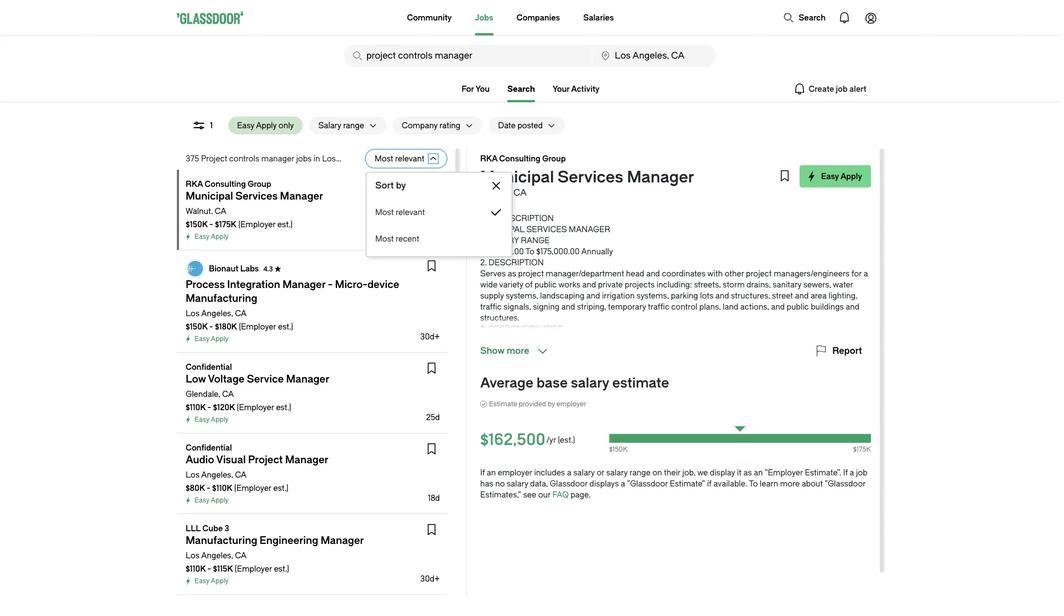 Task type: vqa. For each thing, say whether or not it's contained in the screenshot.
4th the Like button
no



Task type: locate. For each thing, give the bounding box(es) containing it.
- inside los angeles, ca $150k - $180k (employer est.)
[[210, 322, 213, 331]]

an up has
[[487, 468, 496, 477]]

ca inside rka consulting group municipal services manager walnut, ca
[[514, 188, 527, 198]]

see
[[524, 490, 537, 499]]

most down 'sort' at the top left of page
[[376, 208, 394, 217]]

los inside los angeles, ca $150k - $180k (employer est.)
[[186, 309, 200, 318]]

project up the of
[[519, 269, 544, 278]]

1 horizontal spatial range
[[630, 468, 651, 477]]

traffic down supply
[[481, 302, 502, 311]]

and left area
[[796, 291, 809, 300]]

apply for walnut, ca $150k - $175k (employer est.)
[[211, 233, 229, 241]]

faq
[[553, 490, 569, 499]]

$175k
[[215, 220, 237, 229], [854, 446, 872, 454]]

rka inside rka consulting group municipal services manager walnut, ca
[[481, 154, 498, 163]]

you
[[476, 84, 490, 93]]

easy for glendale, ca $110k - $120k (employer est.)
[[195, 416, 210, 424]]

0 horizontal spatial range
[[343, 121, 364, 130]]

signals,
[[504, 302, 532, 311]]

estimate provided by employer
[[489, 400, 587, 408]]

1 horizontal spatial more
[[781, 479, 800, 488]]

0 vertical spatial as
[[508, 269, 517, 278]]

1 horizontal spatial rka
[[481, 154, 498, 163]]

- left $115k
[[208, 564, 211, 574]]

$110k inside los angeles, ca $110k - $115k (employer est.)
[[186, 564, 206, 574]]

more inside if an employer includes a salary or salary range on their job, we display it as an "employer estimate".  if a job has no salary data, glassdoor displays a "glassdoor estimate" if available.  to learn more about "glassdoor estimates," see our
[[781, 479, 800, 488]]

$150k inside walnut, ca $150k - $175k (employer est.)
[[186, 220, 208, 229]]

0 vertical spatial group
[[543, 154, 566, 163]]

an up learn
[[754, 468, 764, 477]]

search button
[[778, 7, 832, 29]]

- down rka consulting group
[[210, 220, 213, 229]]

1 horizontal spatial project
[[747, 269, 772, 278]]

0 vertical spatial 30d+
[[421, 332, 440, 341]]

group inside jobs list element
[[248, 179, 271, 189]]

0 vertical spatial range
[[343, 121, 364, 130]]

0 horizontal spatial traffic
[[481, 302, 502, 311]]

0 horizontal spatial by
[[396, 181, 406, 191]]

range
[[521, 236, 550, 245]]

including:
[[657, 280, 693, 289]]

by right provided
[[548, 400, 555, 408]]

0 vertical spatial $150k
[[186, 220, 208, 229]]

"glassdoor down on
[[628, 479, 668, 488]]

- inside los angeles, ca $110k - $115k (employer est.)
[[208, 564, 211, 574]]

$150k left $180k
[[186, 322, 208, 331]]

1 vertical spatial public
[[787, 302, 810, 311]]

375
[[186, 154, 199, 163]]

0 horizontal spatial walnut,
[[186, 207, 213, 216]]

if
[[481, 468, 485, 477], [844, 468, 849, 477]]

for
[[852, 269, 862, 278]]

bionaut labs logo image
[[186, 260, 204, 278]]

employer up no
[[498, 468, 533, 477]]

a
[[864, 269, 869, 278], [567, 468, 572, 477], [850, 468, 855, 477], [621, 479, 626, 488]]

temporary
[[609, 302, 647, 311]]

0 vertical spatial most relevant
[[375, 154, 425, 163]]

most recent
[[376, 234, 420, 243]]

easy apply for los angeles, ca $150k - $180k (employer est.)
[[195, 335, 229, 343]]

group inside rka consulting group municipal services manager walnut, ca
[[543, 154, 566, 163]]

estimates,"
[[481, 490, 522, 499]]

angeles, inside los angeles, ca $150k - $180k (employer est.)
[[201, 309, 233, 318]]

and
[[647, 269, 661, 278], [583, 280, 597, 289], [587, 291, 601, 300], [716, 291, 730, 300], [796, 291, 809, 300], [562, 302, 576, 311], [772, 302, 785, 311], [846, 302, 860, 311]]

18d
[[428, 494, 440, 503]]

1 horizontal spatial $175k
[[854, 446, 872, 454]]

angeles, for los angeles, ca $110k - $115k (employer est.)
[[201, 551, 233, 560]]

it
[[738, 468, 742, 477]]

est.) for los angeles, ca $150k - $180k (employer est.)
[[278, 322, 293, 331]]

glassdoor
[[550, 479, 588, 488]]

$175k up job at the bottom right of the page
[[854, 446, 872, 454]]

1 horizontal spatial none field
[[593, 45, 716, 67]]

confidential up $80k
[[186, 443, 232, 452]]

$180k
[[215, 322, 237, 331]]

rka up close dropdown 'image'
[[481, 154, 498, 163]]

more down the responsibilities
[[507, 346, 530, 356]]

angeles, down salary range
[[338, 154, 370, 163]]

los up $80k
[[186, 470, 200, 480]]

0 horizontal spatial project
[[519, 269, 544, 278]]

0 horizontal spatial group
[[248, 179, 271, 189]]

0 vertical spatial description
[[499, 214, 554, 223]]

to down "range"
[[526, 247, 535, 256]]

1 vertical spatial range
[[630, 468, 651, 477]]

-
[[210, 220, 213, 229], [210, 322, 213, 331], [208, 403, 211, 412], [207, 484, 211, 493], [208, 564, 211, 574]]

ca inside los angeles, ca $110k - $115k (employer est.)
[[235, 551, 247, 560]]

0 horizontal spatial an
[[487, 468, 496, 477]]

$110k inside glendale, ca $110k - $120k (employer est.)
[[186, 403, 206, 412]]

30d+
[[421, 332, 440, 341], [421, 574, 440, 584]]

range inside 'dropdown button'
[[343, 121, 364, 130]]

1 horizontal spatial as
[[744, 468, 753, 477]]

0 vertical spatial search
[[799, 13, 826, 22]]

if up has
[[481, 468, 485, 477]]

1 horizontal spatial consulting
[[500, 154, 541, 163]]

None field
[[345, 45, 592, 67], [593, 45, 716, 67]]

group down posted
[[543, 154, 566, 163]]

easy apply only
[[237, 121, 294, 130]]

employer
[[557, 400, 587, 408], [498, 468, 533, 477]]

we
[[698, 468, 709, 477]]

and up striping,
[[587, 291, 601, 300]]

most up 'sort' at the top left of page
[[375, 154, 394, 163]]

los inside los angeles, ca $110k - $115k (employer est.)
[[186, 551, 200, 560]]

apply inside easy apply button
[[841, 172, 863, 181]]

1 vertical spatial employer
[[498, 468, 533, 477]]

1 horizontal spatial employer
[[557, 400, 587, 408]]

most relevant up "most recent" at left
[[376, 208, 425, 217]]

2 vertical spatial $110k
[[186, 564, 206, 574]]

to left learn
[[750, 479, 758, 488]]

water
[[834, 280, 854, 289]]

walnut, down municipal
[[481, 188, 512, 198]]

more
[[507, 346, 530, 356], [781, 479, 800, 488]]

job description municipal services manager 1. salary range $150,000.00 to $175,000.00 annually 2. description serves as project manager/department head and coordinates with other project managers/engineers for a wide variety of public works and private projects including: streets, storm drains, sanitary sewers, water supply systems, landscaping and irrigation systems, parking lots and structures, street and area lighting, traffic signals, signing and striping, temporary traffic control plans, land actions, and public buildings and structures. 3. responsibilities
[[481, 214, 869, 334]]

0 vertical spatial $175k
[[215, 220, 237, 229]]

a up glassdoor
[[567, 468, 572, 477]]

estimate"
[[670, 479, 706, 488]]

angeles, up $180k
[[201, 309, 233, 318]]

angeles, up $115k
[[201, 551, 233, 560]]

apply
[[256, 121, 277, 130], [841, 172, 863, 181], [211, 233, 229, 241], [211, 335, 229, 343], [211, 416, 229, 424], [211, 497, 229, 504], [211, 577, 229, 585]]

los down lll
[[186, 551, 200, 560]]

as up variety
[[508, 269, 517, 278]]

angeles, for los angeles, ca $150k - $180k (employer est.)
[[201, 309, 233, 318]]

and down street
[[772, 302, 785, 311]]

consulting inside rka consulting group municipal services manager walnut, ca
[[500, 154, 541, 163]]

easy for los angeles, ca $110k - $115k (employer est.)
[[195, 577, 210, 585]]

$110k inside "los angeles, ca $80k - $110k (employer est.)"
[[212, 484, 233, 493]]

range left on
[[630, 468, 651, 477]]

relevant up sort by
[[396, 154, 425, 163]]

1 vertical spatial confidential
[[186, 443, 232, 452]]

your activity link
[[553, 84, 600, 93]]

a right for
[[864, 269, 869, 278]]

salary right or
[[607, 468, 628, 477]]

1 traffic from the left
[[481, 302, 502, 311]]

0 vertical spatial $110k
[[186, 403, 206, 412]]

$150k up displays
[[610, 446, 628, 454]]

group down controls
[[248, 179, 271, 189]]

easy apply
[[822, 172, 863, 181], [195, 233, 229, 241], [195, 335, 229, 343], [195, 416, 229, 424], [195, 497, 229, 504], [195, 577, 229, 585]]

$150k up bionaut labs logo
[[186, 220, 208, 229]]

by right 'sort' at the top left of page
[[396, 181, 406, 191]]

range right the salary
[[343, 121, 364, 130]]

0 vertical spatial most
[[375, 154, 394, 163]]

25d
[[426, 413, 440, 422]]

0 vertical spatial employer
[[557, 400, 587, 408]]

group
[[543, 154, 566, 163], [248, 179, 271, 189]]

0 horizontal spatial if
[[481, 468, 485, 477]]

$150k inside los angeles, ca $150k - $180k (employer est.)
[[186, 322, 208, 331]]

public down street
[[787, 302, 810, 311]]

1 if from the left
[[481, 468, 485, 477]]

0 vertical spatial confidential
[[186, 363, 232, 372]]

if left job at the bottom right of the page
[[844, 468, 849, 477]]

rka inside jobs list element
[[186, 179, 203, 189]]

job
[[481, 214, 497, 223]]

search inside button
[[799, 13, 826, 22]]

angeles, up $80k
[[201, 470, 233, 480]]

est.) inside glendale, ca $110k - $120k (employer est.)
[[276, 403, 291, 412]]

$110k left $115k
[[186, 564, 206, 574]]

1 horizontal spatial systems,
[[637, 291, 669, 300]]

0 horizontal spatial "glassdoor
[[628, 479, 668, 488]]

and down manager/department
[[583, 280, 597, 289]]

1 project from the left
[[519, 269, 544, 278]]

most relevant up sort by
[[375, 154, 425, 163]]

0 vertical spatial relevant
[[396, 154, 425, 163]]

1 confidential from the top
[[186, 363, 232, 372]]

description down $150,000.00
[[489, 258, 544, 267]]

1 vertical spatial as
[[744, 468, 753, 477]]

jobs
[[296, 154, 312, 163]]

as inside job description municipal services manager 1. salary range $150,000.00 to $175,000.00 annually 2. description serves as project manager/department head and coordinates with other project managers/engineers for a wide variety of public works and private projects including: streets, storm drains, sanitary sewers, water supply systems, landscaping and irrigation systems, parking lots and structures, street and area lighting, traffic signals, signing and striping, temporary traffic control plans, land actions, and public buildings and structures. 3. responsibilities
[[508, 269, 517, 278]]

labs
[[241, 264, 259, 273]]

0 horizontal spatial none field
[[345, 45, 592, 67]]

1 30d+ from the top
[[421, 332, 440, 341]]

1 vertical spatial 30d+
[[421, 574, 440, 584]]

$162,500
[[481, 431, 546, 449]]

"glassdoor
[[628, 479, 668, 488], [825, 479, 866, 488]]

(employer inside los angeles, ca $150k - $180k (employer est.)
[[239, 322, 276, 331]]

1 vertical spatial relevant
[[396, 208, 425, 217]]

show
[[481, 346, 505, 356]]

relevant inside popup button
[[396, 154, 425, 163]]

1 vertical spatial more
[[781, 479, 800, 488]]

2 traffic from the left
[[648, 302, 670, 311]]

relevant up recent
[[396, 208, 425, 217]]

company rating
[[402, 121, 461, 130]]

consulting for rka consulting group
[[205, 179, 246, 189]]

salary left or
[[574, 468, 595, 477]]

1 vertical spatial group
[[248, 179, 271, 189]]

$110k down glendale,
[[186, 403, 206, 412]]

2 vertical spatial most
[[376, 234, 394, 243]]

1 horizontal spatial to
[[750, 479, 758, 488]]

estimate
[[613, 376, 670, 391]]

for you link
[[462, 84, 490, 93]]

"glassdoor down job at the bottom right of the page
[[825, 479, 866, 488]]

0 vertical spatial to
[[526, 247, 535, 256]]

- right $80k
[[207, 484, 211, 493]]

supply
[[481, 291, 504, 300]]

0 horizontal spatial as
[[508, 269, 517, 278]]

1 horizontal spatial search
[[799, 13, 826, 22]]

2 "glassdoor from the left
[[825, 479, 866, 488]]

employer inside if an employer includes a salary or salary range on their job, we display it as an "employer estimate".  if a job has no salary data, glassdoor displays a "glassdoor estimate" if available.  to learn more about "glassdoor estimates," see our
[[498, 468, 533, 477]]

- down glendale,
[[208, 403, 211, 412]]

angeles, for los angeles, ca $80k - $110k (employer est.)
[[201, 470, 233, 480]]

0 vertical spatial more
[[507, 346, 530, 356]]

0 horizontal spatial search
[[508, 84, 535, 93]]

los for los angeles, ca $80k - $110k (employer est.)
[[186, 470, 200, 480]]

employer down average base salary estimate
[[557, 400, 587, 408]]

est.)
[[278, 220, 293, 229], [278, 322, 293, 331], [276, 403, 291, 412], [274, 484, 289, 493], [274, 564, 289, 574]]

project up drains,
[[747, 269, 772, 278]]

head
[[627, 269, 645, 278]]

$110k right $80k
[[212, 484, 233, 493]]

most relevant button
[[367, 199, 512, 226]]

traffic left "control"
[[648, 302, 670, 311]]

rating
[[440, 121, 461, 130]]

posted
[[518, 121, 543, 130]]

a left job at the bottom right of the page
[[850, 468, 855, 477]]

los inside "los angeles, ca $80k - $110k (employer est.)"
[[186, 470, 200, 480]]

1 horizontal spatial walnut,
[[481, 188, 512, 198]]

apply for los angeles, ca $80k - $110k (employer est.)
[[211, 497, 229, 504]]

0 horizontal spatial rka
[[186, 179, 203, 189]]

1 horizontal spatial traffic
[[648, 302, 670, 311]]

more down "employer
[[781, 479, 800, 488]]

1 vertical spatial most relevant
[[376, 208, 425, 217]]

controls
[[229, 154, 260, 163]]

other
[[725, 269, 745, 278]]

2 none field from the left
[[593, 45, 716, 67]]

0 vertical spatial walnut,
[[481, 188, 512, 198]]

description up services
[[499, 214, 554, 223]]

estimate".
[[806, 468, 842, 477]]

1 vertical spatial by
[[548, 400, 555, 408]]

as inside if an employer includes a salary or salary range on their job, we display it as an "employer estimate".  if a job has no salary data, glassdoor displays a "glassdoor estimate" if available.  to learn more about "glassdoor estimates," see our
[[744, 468, 753, 477]]

1 none field from the left
[[345, 45, 592, 67]]

1 vertical spatial $150k
[[186, 322, 208, 331]]

(employer inside "los angeles, ca $80k - $110k (employer est.)"
[[234, 484, 272, 493]]

rka consulting group
[[186, 179, 271, 189]]

confidential up glendale,
[[186, 363, 232, 372]]

0 vertical spatial consulting
[[500, 154, 541, 163]]

consulting up municipal
[[500, 154, 541, 163]]

1 horizontal spatial if
[[844, 468, 849, 477]]

ca inside walnut, ca $150k - $175k (employer est.)
[[215, 207, 226, 216]]

2 30d+ from the top
[[421, 574, 440, 584]]

1 horizontal spatial public
[[787, 302, 810, 311]]

- left $180k
[[210, 322, 213, 331]]

0 horizontal spatial public
[[535, 280, 557, 289]]

0 horizontal spatial to
[[526, 247, 535, 256]]

consulting down project
[[205, 179, 246, 189]]

1 horizontal spatial an
[[754, 468, 764, 477]]

est.) inside los angeles, ca $150k - $180k (employer est.)
[[278, 322, 293, 331]]

los right in
[[322, 154, 336, 163]]

0 vertical spatial public
[[535, 280, 557, 289]]

most left recent
[[376, 234, 394, 243]]

0 horizontal spatial $175k
[[215, 220, 237, 229]]

streets,
[[695, 280, 721, 289]]

lots
[[701, 291, 714, 300]]

1 vertical spatial most
[[376, 208, 394, 217]]

walnut, inside walnut, ca $150k - $175k (employer est.)
[[186, 207, 213, 216]]

2 if from the left
[[844, 468, 849, 477]]

systems, up signals,
[[506, 291, 539, 300]]

with
[[708, 269, 723, 278]]

search
[[799, 13, 826, 22], [508, 84, 535, 93]]

buildings
[[811, 302, 845, 311]]

salaries link
[[584, 0, 614, 35]]

public right the of
[[535, 280, 557, 289]]

systems, down projects
[[637, 291, 669, 300]]

salary range
[[319, 121, 364, 130]]

2 confidential from the top
[[186, 443, 232, 452]]

los down bionaut labs logo
[[186, 309, 200, 318]]

$175k down rka consulting group
[[215, 220, 237, 229]]

consulting inside jobs list element
[[205, 179, 246, 189]]

0 horizontal spatial systems,
[[506, 291, 539, 300]]

1 horizontal spatial by
[[548, 400, 555, 408]]

coordinates
[[662, 269, 706, 278]]

salary
[[487, 236, 519, 245]]

area
[[811, 291, 827, 300]]

est.) inside walnut, ca $150k - $175k (employer est.)
[[278, 220, 293, 229]]

traffic
[[481, 302, 502, 311], [648, 302, 670, 311]]

0 horizontal spatial consulting
[[205, 179, 246, 189]]

description
[[499, 214, 554, 223], [489, 258, 544, 267]]

on
[[653, 468, 663, 477]]

- inside "los angeles, ca $80k - $110k (employer est.)"
[[207, 484, 211, 493]]

jobs list element
[[177, 170, 456, 597]]

0 horizontal spatial employer
[[498, 468, 533, 477]]

1 vertical spatial consulting
[[205, 179, 246, 189]]

apply for los angeles, ca $150k - $180k (employer est.)
[[211, 335, 229, 343]]

consulting
[[500, 154, 541, 163], [205, 179, 246, 189]]

most
[[375, 154, 394, 163], [376, 208, 394, 217], [376, 234, 394, 243]]

$110k
[[186, 403, 206, 412], [212, 484, 233, 493], [186, 564, 206, 574]]

- inside walnut, ca $150k - $175k (employer est.)
[[210, 220, 213, 229]]

page.
[[571, 490, 591, 499]]

works
[[559, 280, 581, 289]]

projects
[[625, 280, 655, 289]]

an
[[487, 468, 496, 477], [754, 468, 764, 477]]

1 vertical spatial $175k
[[854, 446, 872, 454]]

1 vertical spatial to
[[750, 479, 758, 488]]

est.) inside los angeles, ca $110k - $115k (employer est.)
[[274, 564, 289, 574]]

most relevant inside popup button
[[375, 154, 425, 163]]

lll
[[186, 524, 201, 533]]

easy apply inside easy apply button
[[822, 172, 863, 181]]

rka down 375
[[186, 179, 203, 189]]

- for los angeles, ca $80k - $110k (employer est.)
[[207, 484, 211, 493]]

2 project from the left
[[747, 269, 772, 278]]

angeles, inside los angeles, ca $110k - $115k (employer est.)
[[201, 551, 233, 560]]

1 vertical spatial rka
[[186, 179, 203, 189]]

1 horizontal spatial group
[[543, 154, 566, 163]]

$80k
[[186, 484, 205, 493]]

as right it
[[744, 468, 753, 477]]

(employer inside los angeles, ca $110k - $115k (employer est.)
[[235, 564, 272, 574]]

sort by list box
[[367, 199, 512, 252]]

date posted
[[498, 121, 543, 130]]

easy apply for walnut, ca $150k - $175k (employer est.)
[[195, 233, 229, 241]]

(employer for los angeles, ca $150k - $180k (employer est.)
[[239, 322, 276, 331]]

angeles, inside "los angeles, ca $80k - $110k (employer est.)"
[[201, 470, 233, 480]]

to inside if an employer includes a salary or salary range on their job, we display it as an "employer estimate".  if a job has no salary data, glassdoor displays a "glassdoor estimate" if available.  to learn more about "glassdoor estimates," see our
[[750, 479, 758, 488]]

1 vertical spatial walnut,
[[186, 207, 213, 216]]

est.) inside "los angeles, ca $80k - $110k (employer est.)"
[[274, 484, 289, 493]]

1 horizontal spatial "glassdoor
[[825, 479, 866, 488]]

1 vertical spatial $110k
[[212, 484, 233, 493]]

walnut, down rka consulting group
[[186, 207, 213, 216]]

0 horizontal spatial more
[[507, 346, 530, 356]]

salary right base
[[571, 376, 610, 391]]

salaries
[[584, 13, 614, 22]]

to inside job description municipal services manager 1. salary range $150,000.00 to $175,000.00 annually 2. description serves as project manager/department head and coordinates with other project managers/engineers for a wide variety of public works and private projects including: streets, storm drains, sanitary sewers, water supply systems, landscaping and irrigation systems, parking lots and structures, street and area lighting, traffic signals, signing and striping, temporary traffic control plans, land actions, and public buildings and structures. 3. responsibilities
[[526, 247, 535, 256]]

most relevant button
[[366, 150, 425, 168]]

0 vertical spatial rka
[[481, 154, 498, 163]]

30d+ for los angeles, ca $110k - $115k (employer est.)
[[421, 574, 440, 584]]

easy for walnut, ca $150k - $175k (employer est.)
[[195, 233, 210, 241]]



Task type: describe. For each thing, give the bounding box(es) containing it.
your activity
[[553, 84, 600, 93]]

confidential for glendale,
[[186, 363, 232, 372]]

only
[[279, 121, 294, 130]]

375 project controls manager jobs in los angeles, ca
[[186, 154, 383, 163]]

jobs
[[475, 13, 494, 22]]

sanitary
[[773, 280, 802, 289]]

in
[[314, 154, 320, 163]]

job
[[857, 468, 868, 477]]

our
[[539, 490, 551, 499]]

none field search keyword
[[345, 45, 592, 67]]

average
[[481, 376, 534, 391]]

responsibilities
[[489, 324, 563, 334]]

and up projects
[[647, 269, 661, 278]]

includes
[[535, 468, 566, 477]]

data,
[[531, 479, 548, 488]]

a inside job description municipal services manager 1. salary range $150,000.00 to $175,000.00 annually 2. description serves as project manager/department head and coordinates with other project managers/engineers for a wide variety of public works and private projects including: streets, storm drains, sanitary sewers, water supply systems, landscaping and irrigation systems, parking lots and structures, street and area lighting, traffic signals, signing and striping, temporary traffic control plans, land actions, and public buildings and structures. 3. responsibilities
[[864, 269, 869, 278]]

provided
[[519, 400, 547, 408]]

community
[[407, 13, 452, 22]]

striping,
[[578, 302, 607, 311]]

easy for los angeles, ca $150k - $180k (employer est.)
[[195, 335, 210, 343]]

1.
[[481, 236, 485, 245]]

2 an from the left
[[754, 468, 764, 477]]

est.) for los angeles, ca $80k - $110k (employer est.)
[[274, 484, 289, 493]]

serves
[[481, 269, 506, 278]]

bionaut labs 4.3 ★
[[209, 264, 281, 273]]

(employer for los angeles, ca $110k - $115k (employer est.)
[[235, 564, 272, 574]]

show more
[[481, 346, 530, 356]]

ca inside los angeles, ca $150k - $180k (employer est.)
[[235, 309, 247, 318]]

more inside dropdown button
[[507, 346, 530, 356]]

and down landscaping
[[562, 302, 576, 311]]

ca inside glendale, ca $110k - $120k (employer est.)
[[222, 390, 234, 399]]

manager
[[569, 225, 611, 234]]

"employer
[[765, 468, 804, 477]]

job,
[[683, 468, 696, 477]]

storm
[[723, 280, 745, 289]]

- for los angeles, ca $110k - $115k (employer est.)
[[208, 564, 211, 574]]

3
[[225, 524, 229, 533]]

land
[[723, 302, 739, 311]]

average base salary estimate
[[481, 376, 670, 391]]

apply inside easy apply only button
[[256, 121, 277, 130]]

$150,000.00
[[481, 247, 524, 256]]

lighting,
[[829, 291, 858, 300]]

show more button
[[481, 345, 550, 358]]

plans,
[[700, 302, 721, 311]]

(employer inside glendale, ca $110k - $120k (employer est.)
[[237, 403, 274, 412]]

apply for los angeles, ca $110k - $115k (employer est.)
[[211, 577, 229, 585]]

actions,
[[741, 302, 770, 311]]

- inside glendale, ca $110k - $120k (employer est.)
[[208, 403, 211, 412]]

municipal
[[481, 168, 554, 187]]

or
[[597, 468, 605, 477]]

sewers,
[[804, 280, 832, 289]]

lll cube 3
[[186, 524, 229, 533]]

easy apply for glendale, ca $110k - $120k (employer est.)
[[195, 416, 229, 424]]

annually
[[582, 247, 614, 256]]

1 systems, from the left
[[506, 291, 539, 300]]

services
[[558, 168, 624, 187]]

none field search location
[[593, 45, 716, 67]]

most recent button
[[367, 226, 512, 252]]

learn
[[760, 479, 779, 488]]

a right displays
[[621, 479, 626, 488]]

1 button
[[184, 117, 222, 134]]

project
[[201, 154, 227, 163]]

rka for rka consulting group municipal services manager walnut, ca
[[481, 154, 498, 163]]

most for most relevant button
[[376, 208, 394, 217]]

private
[[598, 280, 623, 289]]

rka consulting group municipal services manager walnut, ca
[[481, 154, 695, 198]]

2 systems, from the left
[[637, 291, 669, 300]]

displays
[[590, 479, 619, 488]]

30d+ for los angeles, ca $150k - $180k (employer est.)
[[421, 332, 440, 341]]

parking
[[671, 291, 699, 300]]

easy apply for los angeles, ca $80k - $110k (employer est.)
[[195, 497, 229, 504]]

$175k inside walnut, ca $150k - $175k (employer est.)
[[215, 220, 237, 229]]

(est.)
[[558, 436, 576, 445]]

companies link
[[517, 0, 561, 35]]

Search keyword field
[[345, 45, 592, 67]]

close dropdown image
[[490, 179, 503, 192]]

confidential for los
[[186, 443, 232, 452]]

and up land
[[716, 291, 730, 300]]

(employer inside walnut, ca $150k - $175k (employer est.)
[[238, 220, 276, 229]]

- for los angeles, ca $150k - $180k (employer est.)
[[210, 322, 213, 331]]

and down lighting,
[[846, 302, 860, 311]]

most for most recent button
[[376, 234, 394, 243]]

1 an from the left
[[487, 468, 496, 477]]

street
[[773, 291, 794, 300]]

activity
[[572, 84, 600, 93]]

structures,
[[732, 291, 771, 300]]

search link
[[508, 84, 535, 102]]

los for los angeles, ca $110k - $115k (employer est.)
[[186, 551, 200, 560]]

rka for rka consulting group
[[186, 179, 203, 189]]

group for rka consulting group municipal services manager walnut, ca
[[543, 154, 566, 163]]

signing
[[533, 302, 560, 311]]

services
[[527, 225, 567, 234]]

easy apply button
[[800, 165, 872, 188]]

(employer for los angeles, ca $80k - $110k (employer est.)
[[234, 484, 272, 493]]

managers/engineers
[[774, 269, 850, 278]]

1 vertical spatial description
[[489, 258, 544, 267]]

apply for glendale, ca $110k - $120k (employer est.)
[[211, 416, 229, 424]]

display
[[710, 468, 736, 477]]

company rating button
[[393, 117, 461, 134]]

$120k
[[213, 403, 235, 412]]

2 vertical spatial $150k
[[610, 446, 628, 454]]

consulting for rka consulting group municipal services manager walnut, ca
[[500, 154, 541, 163]]

los for los angeles, ca $150k - $180k (employer est.)
[[186, 309, 200, 318]]

ca inside "los angeles, ca $80k - $110k (employer est.)"
[[235, 470, 247, 480]]

4.3
[[263, 265, 273, 273]]

Search location field
[[593, 45, 716, 67]]

glendale, ca $110k - $120k (employer est.)
[[186, 390, 291, 412]]

date
[[498, 121, 516, 130]]

1 "glassdoor from the left
[[628, 479, 668, 488]]

est.) for los angeles, ca $110k - $115k (employer est.)
[[274, 564, 289, 574]]

your
[[553, 84, 570, 93]]

2.
[[481, 258, 487, 267]]

0 vertical spatial by
[[396, 181, 406, 191]]

group for rka consulting group
[[248, 179, 271, 189]]

manager/department
[[546, 269, 625, 278]]

easy apply for los angeles, ca $110k - $115k (employer est.)
[[195, 577, 229, 585]]

$175,000.00
[[537, 247, 580, 256]]

relevant inside button
[[396, 208, 425, 217]]

report button
[[815, 345, 863, 358]]

for
[[462, 84, 474, 93]]

range inside if an employer includes a salary or salary range on their job, we display it as an "employer estimate".  if a job has no salary data, glassdoor displays a "glassdoor estimate" if available.  to learn more about "glassdoor estimates," see our
[[630, 468, 651, 477]]

most inside popup button
[[375, 154, 394, 163]]

manager
[[262, 154, 294, 163]]

drains,
[[747, 280, 771, 289]]

available.
[[714, 479, 748, 488]]

easy for los angeles, ca $80k - $110k (employer est.)
[[195, 497, 210, 504]]

salary up the see
[[507, 479, 529, 488]]

as for an
[[744, 468, 753, 477]]

salary range button
[[310, 117, 364, 134]]

as for project
[[508, 269, 517, 278]]

most relevant inside button
[[376, 208, 425, 217]]

1 vertical spatial search
[[508, 84, 535, 93]]

date posted button
[[490, 117, 543, 134]]

municipal
[[481, 225, 525, 234]]

walnut, inside rka consulting group municipal services manager walnut, ca
[[481, 188, 512, 198]]

jobs link
[[475, 0, 494, 35]]



